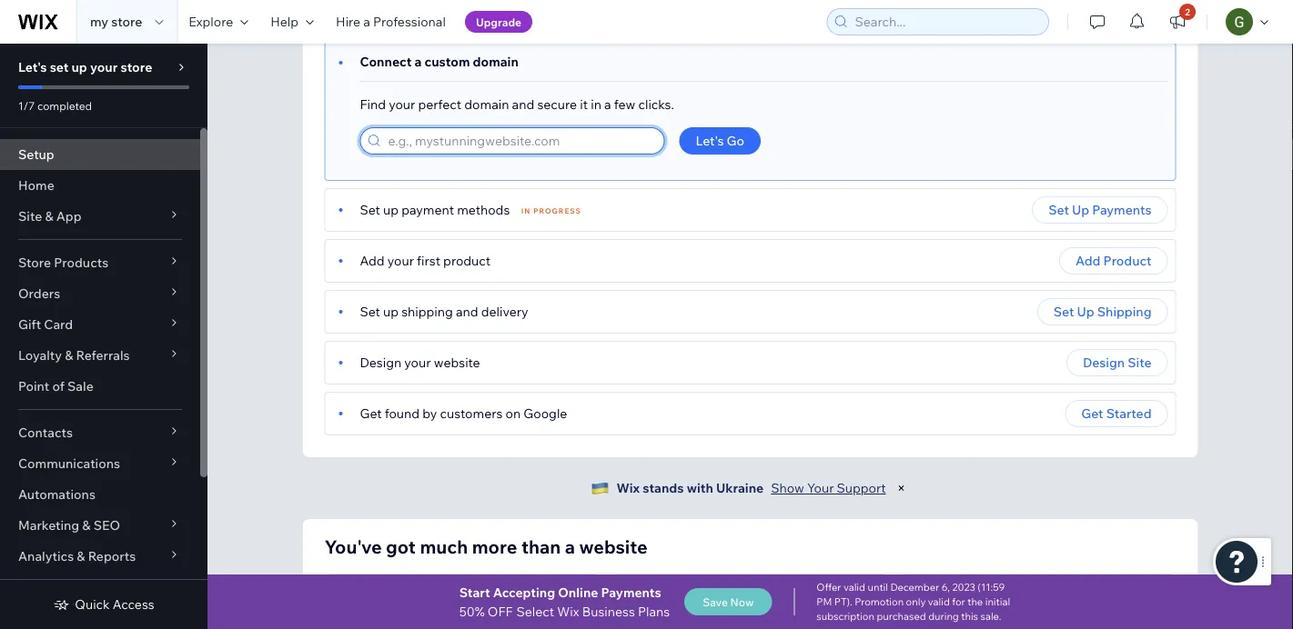 Task type: locate. For each thing, give the bounding box(es) containing it.
shipping
[[1097, 304, 1152, 320]]

connect a custom domain
[[360, 54, 519, 70]]

set inside button
[[1049, 202, 1069, 218]]

& up analytics & reports
[[82, 518, 91, 534]]

1 vertical spatial on
[[407, 615, 420, 629]]

loyalty & referrals button
[[0, 340, 200, 371]]

by
[[423, 406, 437, 422]]

got
[[386, 536, 416, 558]]

with down facebook & instagram ads
[[1016, 615, 1038, 629]]

add inside button
[[1076, 253, 1101, 269]]

1 vertical spatial let's
[[696, 133, 724, 149]]

& for loyalty
[[65, 348, 73, 364]]

up left payment
[[383, 202, 399, 218]]

& up visitors on the right bottom
[[1003, 593, 1012, 608]]

your
[[90, 59, 118, 75], [389, 96, 415, 112], [388, 253, 414, 269], [404, 355, 431, 371], [631, 629, 654, 630]]

advanced
[[493, 615, 542, 629]]

hire a professional
[[336, 14, 446, 30]]

& for analytics
[[77, 549, 85, 565]]

find for find your perfect domain and secure it in a few clicks.
[[360, 96, 386, 112]]

subscription
[[817, 611, 875, 623]]

1 vertical spatial site
[[1128, 355, 1152, 371]]

up for set up shipping and delivery
[[383, 304, 399, 320]]

the
[[968, 596, 983, 609], [1115, 615, 1132, 629]]

reach
[[1084, 615, 1113, 629]]

0 horizontal spatial add
[[360, 253, 385, 269]]

your left perfect
[[389, 96, 415, 112]]

valid up during
[[928, 596, 950, 609]]

orders
[[18, 286, 60, 302]]

store down "my store"
[[121, 59, 152, 75]]

clicks.
[[638, 96, 674, 112]]

0 horizontal spatial website
[[434, 355, 480, 371]]

1 horizontal spatial with
[[1016, 615, 1038, 629]]

find inside find over 300 powerful web apps to add to your site.
[[631, 615, 653, 629]]

valid up pt).
[[844, 582, 866, 594]]

get left found
[[360, 406, 382, 422]]

1 horizontal spatial payments
[[1092, 202, 1152, 218]]

1 design from the left
[[360, 355, 402, 371]]

methods
[[457, 202, 510, 218]]

payments up the "product"
[[1092, 202, 1152, 218]]

analytics & reports
[[18, 549, 136, 565]]

up
[[71, 59, 87, 75], [383, 202, 399, 218], [383, 304, 399, 320]]

referrals
[[76, 348, 130, 364]]

0 horizontal spatial and
[[456, 304, 478, 320]]

up inside the sidebar element
[[71, 59, 87, 75]]

design site button
[[1067, 350, 1168, 377]]

& inside popup button
[[82, 518, 91, 534]]

up for set up payment methods
[[383, 202, 399, 218]]

setup link
[[0, 139, 200, 170]]

instagram
[[1015, 593, 1077, 608]]

get for get found by customers on google
[[360, 406, 382, 422]]

reports
[[88, 549, 136, 565]]

and left delivery
[[456, 304, 478, 320]]

store right my
[[111, 14, 142, 30]]

access
[[113, 597, 154, 613]]

design your website
[[360, 355, 480, 371]]

up up add product
[[1072, 202, 1090, 218]]

set up add product button
[[1049, 202, 1069, 218]]

payments inside button
[[1092, 202, 1152, 218]]

found
[[385, 406, 420, 422]]

1 horizontal spatial find
[[631, 615, 653, 629]]

attract site visitors with ads that reach the right audience.
[[919, 615, 1159, 630]]

design
[[360, 355, 402, 371], [1083, 355, 1125, 371]]

professional
[[373, 14, 446, 30]]

sale.
[[981, 611, 1002, 623]]

payments
[[1092, 202, 1152, 218], [601, 585, 661, 601]]

1 horizontal spatial app
[[653, 593, 679, 608]]

site & app
[[18, 208, 82, 224]]

0 horizontal spatial let's
[[18, 59, 47, 75]]

connect
[[360, 54, 412, 70]]

select
[[517, 604, 554, 620]]

0 vertical spatial the
[[968, 596, 983, 609]]

much
[[420, 536, 468, 558]]

1 vertical spatial up
[[1077, 304, 1095, 320]]

store inside the sidebar element
[[121, 59, 152, 75]]

1 vertical spatial up
[[383, 202, 399, 218]]

find for find over 300 powerful web apps to add to your site.
[[631, 615, 653, 629]]

0 horizontal spatial find
[[360, 96, 386, 112]]

design down set up shipping button
[[1083, 355, 1125, 371]]

0 vertical spatial find
[[360, 96, 386, 112]]

payments up business
[[601, 585, 661, 601]]

add left the "product"
[[1076, 253, 1101, 269]]

let's left go
[[696, 133, 724, 149]]

0 horizontal spatial seo
[[93, 518, 120, 534]]

0 horizontal spatial to
[[803, 615, 813, 629]]

a left custom
[[415, 54, 422, 70]]

0 vertical spatial and
[[512, 96, 534, 112]]

set up shipping and delivery
[[360, 304, 529, 320]]

1 vertical spatial website
[[579, 536, 648, 558]]

up
[[1072, 202, 1090, 218], [1077, 304, 1095, 320]]

0 vertical spatial on
[[506, 406, 521, 422]]

Search... field
[[850, 9, 1043, 35]]

0 horizontal spatial design
[[360, 355, 402, 371]]

get left started
[[1082, 406, 1104, 422]]

to
[[803, 615, 813, 629], [838, 615, 848, 629]]

1 horizontal spatial add
[[1076, 253, 1101, 269]]

and left secure
[[512, 96, 534, 112]]

0 horizontal spatial the
[[968, 596, 983, 609]]

contacts
[[18, 425, 73, 441]]

add for add your first product
[[360, 253, 385, 269]]

save now
[[703, 596, 754, 609]]

set inside button
[[1054, 304, 1074, 320]]

to right add
[[838, 615, 848, 629]]

with right stands
[[687, 481, 713, 496]]

store products button
[[0, 248, 200, 279]]

sale
[[67, 379, 94, 395]]

& left reports
[[77, 549, 85, 565]]

get
[[360, 406, 382, 422], [1082, 406, 1104, 422]]

add product
[[1076, 253, 1152, 269]]

with
[[687, 481, 713, 496], [1016, 615, 1038, 629]]

offer
[[817, 582, 841, 594]]

using
[[462, 615, 490, 629]]

pm
[[817, 596, 832, 609]]

start accepting online payments 50% off select wix business plans
[[459, 585, 670, 620]]

my store
[[90, 14, 142, 30]]

save now button
[[685, 589, 772, 616]]

website up get found by customers on google
[[434, 355, 480, 371]]

2 get from the left
[[1082, 406, 1104, 422]]

up right set at the left of the page
[[71, 59, 87, 75]]

the left right
[[1115, 615, 1132, 629]]

0 horizontal spatial on
[[407, 615, 420, 629]]

2 design from the left
[[1083, 355, 1125, 371]]

let's inside button
[[696, 133, 724, 149]]

0 horizontal spatial get
[[360, 406, 382, 422]]

website up online
[[579, 536, 648, 558]]

1 get from the left
[[360, 406, 382, 422]]

google left using
[[422, 615, 460, 629]]

your down plans
[[631, 629, 654, 630]]

find left over
[[631, 615, 653, 629]]

& down home
[[45, 208, 53, 224]]

let's left set at the left of the page
[[18, 59, 47, 75]]

quick access button
[[53, 597, 154, 613]]

home link
[[0, 170, 200, 201]]

1 to from the left
[[803, 615, 813, 629]]

0 horizontal spatial payments
[[601, 585, 661, 601]]

site down home
[[18, 208, 42, 224]]

& inside dropdown button
[[77, 549, 85, 565]]

in
[[591, 96, 602, 112]]

0 vertical spatial up
[[1072, 202, 1090, 218]]

1 horizontal spatial seo
[[545, 615, 568, 629]]

store products
[[18, 255, 108, 271]]

0 horizontal spatial google
[[422, 615, 460, 629]]

wix down online
[[557, 604, 579, 620]]

1 horizontal spatial let's
[[696, 133, 724, 149]]

seo down online
[[545, 615, 568, 629]]

0 horizontal spatial with
[[687, 481, 713, 496]]

offer valid until december 6, 2023 (11:59 pm pt). promotion only valid for the initial subscription purchased during this sale.
[[817, 582, 1010, 623]]

get started button
[[1065, 400, 1168, 428]]

&
[[45, 208, 53, 224], [65, 348, 73, 364], [82, 518, 91, 534], [77, 549, 85, 565], [1003, 593, 1012, 608]]

1 vertical spatial valid
[[928, 596, 950, 609]]

your down 'shipping'
[[404, 355, 431, 371]]

initial
[[985, 596, 1010, 609]]

0 horizontal spatial site
[[18, 208, 42, 224]]

seo up reports
[[93, 518, 120, 534]]

upgrade button
[[465, 11, 533, 33]]

add
[[360, 253, 385, 269], [1076, 253, 1101, 269]]

1 vertical spatial domain
[[464, 96, 509, 112]]

1 horizontal spatial site
[[1128, 355, 1152, 371]]

1 add from the left
[[360, 253, 385, 269]]

show
[[771, 481, 804, 496]]

0 horizontal spatial wix
[[557, 604, 579, 620]]

0 vertical spatial app
[[56, 208, 82, 224]]

1 horizontal spatial get
[[1082, 406, 1104, 422]]

google
[[524, 406, 567, 422], [422, 615, 460, 629]]

1 horizontal spatial design
[[1083, 355, 1125, 371]]

your right set at the left of the page
[[90, 59, 118, 75]]

1 horizontal spatial google
[[524, 406, 567, 422]]

site up started
[[1128, 355, 1152, 371]]

1/7
[[18, 99, 35, 112]]

design site
[[1083, 355, 1152, 371]]

up inside button
[[1077, 304, 1095, 320]]

seo inside rank higher on google using advanced seo tools.
[[545, 615, 568, 629]]

0 vertical spatial domain
[[473, 54, 519, 70]]

1 horizontal spatial valid
[[928, 596, 950, 609]]

0 horizontal spatial valid
[[844, 582, 866, 594]]

home
[[18, 177, 54, 193]]

design up found
[[360, 355, 402, 371]]

on right higher
[[407, 615, 420, 629]]

to left add
[[803, 615, 813, 629]]

2 vertical spatial up
[[383, 304, 399, 320]]

google right customers at the bottom of page
[[524, 406, 567, 422]]

1 horizontal spatial the
[[1115, 615, 1132, 629]]

up left shipping
[[1077, 304, 1095, 320]]

1 vertical spatial payments
[[601, 585, 661, 601]]

1 vertical spatial store
[[121, 59, 152, 75]]

wix left stands
[[617, 481, 640, 496]]

let's inside the sidebar element
[[18, 59, 47, 75]]

app up over
[[653, 593, 679, 608]]

1 horizontal spatial on
[[506, 406, 521, 422]]

add left first
[[360, 253, 385, 269]]

let's
[[18, 59, 47, 75], [696, 133, 724, 149]]

0 vertical spatial let's
[[18, 59, 47, 75]]

powerful
[[704, 615, 749, 629]]

get found by customers on google
[[360, 406, 567, 422]]

0 vertical spatial payments
[[1092, 202, 1152, 218]]

the up this
[[968, 596, 983, 609]]

1 horizontal spatial website
[[579, 536, 648, 558]]

1 horizontal spatial to
[[838, 615, 848, 629]]

1 vertical spatial the
[[1115, 615, 1132, 629]]

design inside button
[[1083, 355, 1125, 371]]

add
[[816, 615, 835, 629]]

domain right perfect
[[464, 96, 509, 112]]

site.
[[656, 629, 677, 630]]

help button
[[260, 0, 325, 44]]

marketing
[[18, 518, 79, 534]]

domain down upgrade
[[473, 54, 519, 70]]

1 vertical spatial and
[[456, 304, 478, 320]]

set up payments
[[1049, 202, 1152, 218]]

market
[[682, 593, 725, 608]]

2023
[[952, 582, 976, 594]]

get inside button
[[1082, 406, 1104, 422]]

1 vertical spatial wix
[[557, 604, 579, 620]]

2 add from the left
[[1076, 253, 1101, 269]]

1 vertical spatial google
[[422, 615, 460, 629]]

the inside 'offer valid until december 6, 2023 (11:59 pm pt). promotion only valid for the initial subscription purchased during this sale.'
[[968, 596, 983, 609]]

set for set up shipping and delivery
[[360, 304, 380, 320]]

app down home link
[[56, 208, 82, 224]]

analytics
[[18, 549, 74, 565]]

1 vertical spatial find
[[631, 615, 653, 629]]

pt).
[[834, 596, 853, 609]]

set left payment
[[360, 202, 380, 218]]

1 horizontal spatial wix
[[617, 481, 640, 496]]

hire
[[336, 14, 361, 30]]

set left 'shipping'
[[360, 304, 380, 320]]

attract
[[919, 615, 954, 629]]

your left first
[[388, 253, 414, 269]]

0 vertical spatial seo
[[93, 518, 120, 534]]

1 vertical spatial seo
[[545, 615, 568, 629]]

0 vertical spatial up
[[71, 59, 87, 75]]

1 vertical spatial with
[[1016, 615, 1038, 629]]

payments inside start accepting online payments 50% off select wix business plans
[[601, 585, 661, 601]]

1 horizontal spatial and
[[512, 96, 534, 112]]

0 vertical spatial website
[[434, 355, 480, 371]]

0 vertical spatial site
[[18, 208, 42, 224]]

your for find
[[389, 96, 415, 112]]

set left shipping
[[1054, 304, 1074, 320]]

up inside button
[[1072, 202, 1090, 218]]

find down the connect
[[360, 96, 386, 112]]

& right loyalty
[[65, 348, 73, 364]]

point of sale
[[18, 379, 94, 395]]

up left 'shipping'
[[383, 304, 399, 320]]

marketing & seo button
[[0, 511, 200, 542]]

on right customers at the bottom of page
[[506, 406, 521, 422]]

gift card button
[[0, 309, 200, 340]]

0 horizontal spatial app
[[56, 208, 82, 224]]

0 vertical spatial wix
[[617, 481, 640, 496]]

site inside button
[[1128, 355, 1152, 371]]

over
[[656, 615, 678, 629]]



Task type: describe. For each thing, give the bounding box(es) containing it.
payment
[[402, 202, 454, 218]]

promotion
[[855, 596, 904, 609]]

set for set up shipping
[[1054, 304, 1074, 320]]

right
[[1134, 615, 1159, 629]]

design for design site
[[1083, 355, 1125, 371]]

seo inside popup button
[[93, 518, 120, 534]]

your for add
[[388, 253, 414, 269]]

completed
[[37, 99, 92, 112]]

set for set up payments
[[1049, 202, 1069, 218]]

& for marketing
[[82, 518, 91, 534]]

set up payment methods
[[360, 202, 510, 218]]

few
[[614, 96, 636, 112]]

web
[[751, 615, 773, 629]]

secure
[[537, 96, 577, 112]]

& for facebook
[[1003, 593, 1012, 608]]

it
[[580, 96, 588, 112]]

setup
[[18, 147, 54, 162]]

rank
[[344, 615, 369, 629]]

let's for let's go
[[696, 133, 724, 149]]

purchased
[[877, 611, 926, 623]]

& for site
[[45, 208, 53, 224]]

a right hire
[[363, 14, 370, 30]]

products
[[54, 255, 108, 271]]

set for set up payment methods
[[360, 202, 380, 218]]

ads
[[1080, 593, 1104, 608]]

up for payments
[[1072, 202, 1090, 218]]

online
[[558, 585, 598, 601]]

contacts button
[[0, 418, 200, 449]]

store
[[18, 255, 51, 271]]

on inside rank higher on google using advanced seo tools.
[[407, 615, 420, 629]]

in
[[521, 207, 531, 216]]

automations link
[[0, 480, 200, 511]]

orders button
[[0, 279, 200, 309]]

start
[[459, 585, 490, 601]]

e.g., mystunningwebsite.com field
[[383, 128, 659, 154]]

facebook
[[941, 593, 1001, 608]]

analytics & reports button
[[0, 542, 200, 572]]

0 vertical spatial store
[[111, 14, 142, 30]]

let's go button
[[679, 127, 761, 155]]

that
[[1061, 615, 1082, 629]]

2 button
[[1158, 0, 1198, 44]]

custom
[[425, 54, 470, 70]]

customers
[[440, 406, 503, 422]]

get for get started
[[1082, 406, 1104, 422]]

0 vertical spatial with
[[687, 481, 713, 496]]

save
[[703, 596, 728, 609]]

card
[[44, 317, 73, 333]]

your inside the sidebar element
[[90, 59, 118, 75]]

support
[[837, 481, 886, 496]]

your for design
[[404, 355, 431, 371]]

off
[[488, 604, 513, 620]]

started
[[1106, 406, 1152, 422]]

google inside rank higher on google using advanced seo tools.
[[422, 615, 460, 629]]

a right in at the left top of the page
[[604, 96, 611, 112]]

during
[[929, 611, 959, 623]]

more
[[472, 536, 517, 558]]

2 to from the left
[[838, 615, 848, 629]]

perfect
[[418, 96, 462, 112]]

wix inside start accepting online payments 50% off select wix business plans
[[557, 604, 579, 620]]

set up shipping
[[1054, 304, 1152, 320]]

1/7 completed
[[18, 99, 92, 112]]

0 vertical spatial google
[[524, 406, 567, 422]]

wix stands with ukraine show your support
[[617, 481, 886, 496]]

you've
[[324, 536, 382, 558]]

let's set up your store
[[18, 59, 152, 75]]

explore
[[189, 14, 233, 30]]

get started
[[1082, 406, 1152, 422]]

site
[[956, 615, 975, 629]]

domain for custom
[[473, 54, 519, 70]]

loyalty
[[18, 348, 62, 364]]

1 vertical spatial app
[[653, 593, 679, 608]]

design for design your website
[[360, 355, 402, 371]]

up for shipping
[[1077, 304, 1095, 320]]

300
[[681, 615, 701, 629]]

add for add product
[[1076, 253, 1101, 269]]

this
[[961, 611, 978, 623]]

business
[[582, 604, 635, 620]]

50%
[[459, 604, 485, 620]]

only
[[906, 596, 926, 609]]

you've got much more than a website
[[324, 536, 648, 558]]

the inside attract site visitors with ads that reach the right audience.
[[1115, 615, 1132, 629]]

0 vertical spatial valid
[[844, 582, 866, 594]]

product
[[443, 253, 491, 269]]

go
[[727, 133, 745, 149]]

ads
[[1040, 615, 1059, 629]]

facebook & instagram ads
[[941, 593, 1104, 608]]

audience.
[[919, 629, 968, 630]]

automations
[[18, 487, 95, 503]]

communications
[[18, 456, 120, 472]]

sidebar element
[[0, 44, 208, 630]]

set
[[50, 59, 69, 75]]

rank higher on google using advanced seo tools.
[[344, 615, 568, 630]]

stands
[[643, 481, 684, 496]]

quick access
[[75, 597, 154, 613]]

with inside attract site visitors with ads that reach the right audience.
[[1016, 615, 1038, 629]]

2
[[1185, 6, 1190, 17]]

a right than
[[565, 536, 575, 558]]

add product button
[[1059, 248, 1168, 275]]

app inside site & app popup button
[[56, 208, 82, 224]]

set up payments button
[[1032, 197, 1168, 224]]

let's for let's set up your store
[[18, 59, 47, 75]]

add your first product
[[360, 253, 491, 269]]

ukraine
[[716, 481, 764, 496]]

your inside find over 300 powerful web apps to add to your site.
[[631, 629, 654, 630]]

your
[[807, 481, 834, 496]]

first
[[417, 253, 440, 269]]

domain for perfect
[[464, 96, 509, 112]]

point
[[18, 379, 49, 395]]

quick
[[75, 597, 110, 613]]

site inside popup button
[[18, 208, 42, 224]]

visitors
[[977, 615, 1014, 629]]

rank higher on google using advanced seo tools. button
[[324, 574, 601, 630]]



Task type: vqa. For each thing, say whether or not it's contained in the screenshot.
with
yes



